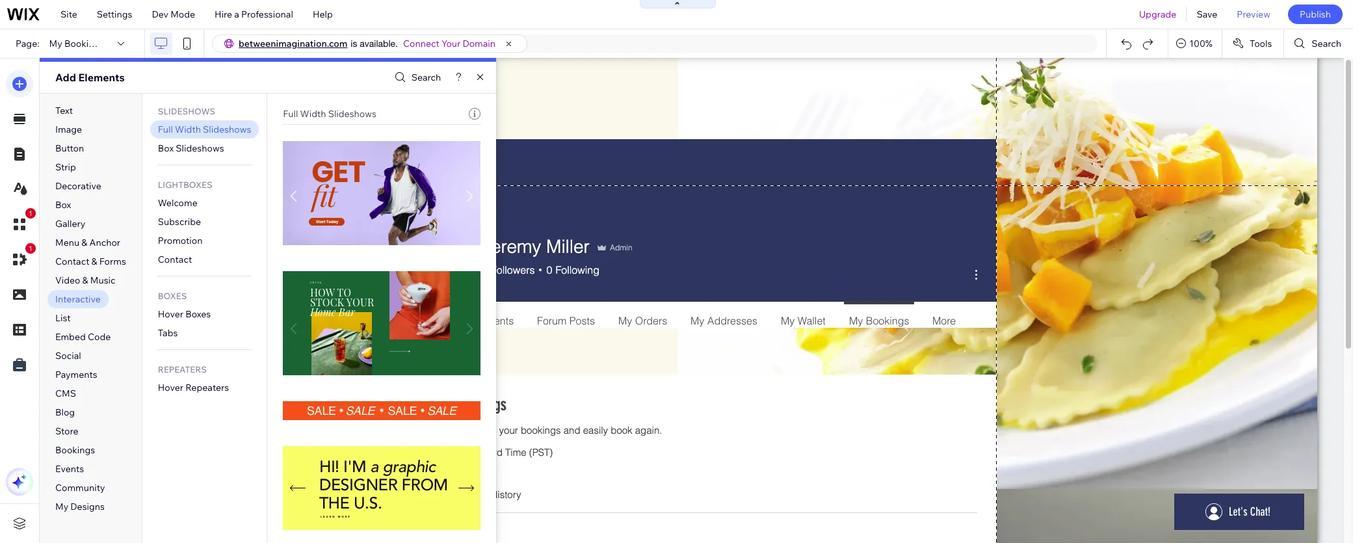 Task type: describe. For each thing, give the bounding box(es) containing it.
betweenimagination.com
[[239, 38, 348, 49]]

promotion
[[158, 235, 203, 247]]

1 vertical spatial boxes
[[186, 308, 211, 320]]

save
[[1197, 8, 1218, 20]]

0 vertical spatial boxes
[[158, 290, 187, 301]]

domain
[[463, 38, 496, 49]]

hover for hover boxes
[[158, 308, 184, 320]]

contact for contact & forms
[[55, 256, 89, 267]]

1 horizontal spatial search button
[[1285, 29, 1354, 58]]

social
[[55, 350, 81, 362]]

anchor
[[90, 237, 120, 248]]

strip
[[55, 161, 76, 173]]

0 horizontal spatial search
[[412, 72, 441, 83]]

available.
[[360, 38, 398, 49]]

2 1 button from the top
[[6, 243, 36, 273]]

settings
[[97, 8, 132, 20]]

embed code
[[55, 331, 111, 343]]

list
[[55, 312, 71, 324]]

2 1 from the top
[[29, 245, 33, 252]]

video
[[55, 275, 80, 286]]

100%
[[1190, 38, 1213, 49]]

menu
[[55, 237, 80, 248]]

1 1 from the top
[[29, 209, 33, 217]]

save button
[[1188, 0, 1228, 29]]

& for video
[[82, 275, 88, 286]]

1 horizontal spatial search
[[1313, 38, 1342, 49]]

1 vertical spatial bookings
[[55, 444, 95, 456]]

connect
[[403, 38, 440, 49]]

events
[[55, 463, 84, 475]]

welcome
[[158, 197, 198, 209]]

dev mode
[[152, 8, 195, 20]]

community
[[55, 482, 105, 494]]

is available. connect your domain
[[351, 38, 496, 49]]

add
[[55, 71, 76, 84]]

button
[[55, 142, 84, 154]]

dev
[[152, 8, 169, 20]]

tools
[[1250, 38, 1273, 49]]

0 horizontal spatial full width slideshows
[[158, 124, 251, 135]]

1 vertical spatial repeaters
[[186, 382, 229, 394]]

tools button
[[1223, 29, 1285, 58]]

a
[[234, 8, 239, 20]]

box for box
[[55, 199, 71, 211]]

0 vertical spatial width
[[300, 108, 326, 120]]

hover repeaters
[[158, 382, 229, 394]]



Task type: vqa. For each thing, say whether or not it's contained in the screenshot.
VIDEO & MUSIC
yes



Task type: locate. For each thing, give the bounding box(es) containing it.
preview
[[1238, 8, 1271, 20]]

box slideshows
[[158, 142, 224, 154]]

0 vertical spatial hover
[[158, 308, 184, 320]]

add elements
[[55, 71, 125, 84]]

cms
[[55, 388, 76, 399]]

video & music
[[55, 275, 116, 286]]

store
[[55, 425, 78, 437]]

professional
[[241, 8, 293, 20]]

search
[[1313, 38, 1342, 49], [412, 72, 441, 83]]

& right video
[[82, 275, 88, 286]]

0 vertical spatial box
[[158, 142, 174, 154]]

my for my bookings
[[49, 38, 62, 49]]

1 vertical spatial &
[[91, 256, 97, 267]]

0 vertical spatial 1 button
[[6, 208, 36, 238]]

boxes
[[158, 290, 187, 301], [186, 308, 211, 320]]

publish button
[[1289, 5, 1344, 24]]

upgrade
[[1140, 8, 1177, 20]]

decorative
[[55, 180, 101, 192]]

bookings up the events
[[55, 444, 95, 456]]

my bookings
[[49, 38, 104, 49]]

1 horizontal spatial full
[[283, 108, 298, 120]]

blog
[[55, 407, 75, 418]]

music
[[90, 275, 116, 286]]

0 horizontal spatial contact
[[55, 256, 89, 267]]

1 button
[[6, 208, 36, 238], [6, 243, 36, 273]]

search button
[[1285, 29, 1354, 58], [391, 68, 441, 87]]

1
[[29, 209, 33, 217], [29, 245, 33, 252]]

0 horizontal spatial full
[[158, 124, 173, 135]]

text
[[55, 105, 73, 116]]

my left the designs
[[55, 501, 68, 513]]

1 vertical spatial full width slideshows
[[158, 124, 251, 135]]

1 1 button from the top
[[6, 208, 36, 238]]

publish
[[1301, 8, 1332, 20]]

0 vertical spatial bookings
[[64, 38, 104, 49]]

box up gallery
[[55, 199, 71, 211]]

hover for hover repeaters
[[158, 382, 184, 394]]

contact down promotion
[[158, 254, 192, 265]]

1 vertical spatial my
[[55, 501, 68, 513]]

preview button
[[1228, 0, 1281, 29]]

hover boxes
[[158, 308, 211, 320]]

1 hover from the top
[[158, 308, 184, 320]]

my
[[49, 38, 62, 49], [55, 501, 68, 513]]

menu & anchor
[[55, 237, 120, 248]]

mode
[[171, 8, 195, 20]]

hire
[[215, 8, 232, 20]]

box
[[158, 142, 174, 154], [55, 199, 71, 211]]

& left forms
[[91, 256, 97, 267]]

forms
[[99, 256, 126, 267]]

0 vertical spatial full
[[283, 108, 298, 120]]

search down publish button
[[1313, 38, 1342, 49]]

designs
[[71, 501, 105, 513]]

width
[[300, 108, 326, 120], [175, 124, 201, 135]]

is
[[351, 38, 357, 49]]

1 button left menu
[[6, 243, 36, 273]]

0 horizontal spatial search button
[[391, 68, 441, 87]]

bookings down the site
[[64, 38, 104, 49]]

image
[[55, 124, 82, 135]]

1 button left gallery
[[6, 208, 36, 238]]

full width slideshows
[[283, 108, 377, 120], [158, 124, 251, 135]]

1 vertical spatial search button
[[391, 68, 441, 87]]

interactive
[[55, 293, 101, 305]]

& right menu
[[82, 237, 87, 248]]

box for box slideshows
[[158, 142, 174, 154]]

2 hover from the top
[[158, 382, 184, 394]]

1 vertical spatial full
[[158, 124, 173, 135]]

0 vertical spatial repeaters
[[158, 364, 207, 374]]

2 vertical spatial &
[[82, 275, 88, 286]]

slideshows
[[158, 106, 215, 116], [328, 108, 377, 120], [203, 124, 251, 135], [176, 142, 224, 154]]

contact up video
[[55, 256, 89, 267]]

search down is available. connect your domain at the top of page
[[412, 72, 441, 83]]

1 vertical spatial width
[[175, 124, 201, 135]]

embed
[[55, 331, 86, 343]]

& for menu
[[82, 237, 87, 248]]

full
[[283, 108, 298, 120], [158, 124, 173, 135]]

site
[[61, 8, 77, 20]]

elements
[[78, 71, 125, 84]]

bookings
[[64, 38, 104, 49], [55, 444, 95, 456]]

contact for contact
[[158, 254, 192, 265]]

1 horizontal spatial contact
[[158, 254, 192, 265]]

gallery
[[55, 218, 85, 230]]

1 horizontal spatial width
[[300, 108, 326, 120]]

repeaters
[[158, 364, 207, 374], [186, 382, 229, 394]]

payments
[[55, 369, 97, 381]]

0 horizontal spatial box
[[55, 199, 71, 211]]

my for my designs
[[55, 501, 68, 513]]

1 horizontal spatial box
[[158, 142, 174, 154]]

my designs
[[55, 501, 105, 513]]

your
[[442, 38, 461, 49]]

100% button
[[1169, 29, 1222, 58]]

contact & forms
[[55, 256, 126, 267]]

0 vertical spatial my
[[49, 38, 62, 49]]

lightboxes
[[158, 179, 213, 190]]

contact
[[158, 254, 192, 265], [55, 256, 89, 267]]

0 vertical spatial search button
[[1285, 29, 1354, 58]]

& for contact
[[91, 256, 97, 267]]

hover
[[158, 308, 184, 320], [158, 382, 184, 394]]

1 vertical spatial 1
[[29, 245, 33, 252]]

code
[[88, 331, 111, 343]]

0 horizontal spatial width
[[175, 124, 201, 135]]

0 vertical spatial &
[[82, 237, 87, 248]]

0 vertical spatial full width slideshows
[[283, 108, 377, 120]]

tabs
[[158, 327, 178, 339]]

search button down connect
[[391, 68, 441, 87]]

1 vertical spatial hover
[[158, 382, 184, 394]]

search button down publish
[[1285, 29, 1354, 58]]

subscribe
[[158, 216, 201, 228]]

0 vertical spatial search
[[1313, 38, 1342, 49]]

0 vertical spatial 1
[[29, 209, 33, 217]]

1 horizontal spatial full width slideshows
[[283, 108, 377, 120]]

hire a professional
[[215, 8, 293, 20]]

hover up tabs
[[158, 308, 184, 320]]

help
[[313, 8, 333, 20]]

hover down tabs
[[158, 382, 184, 394]]

box up lightboxes
[[158, 142, 174, 154]]

1 vertical spatial box
[[55, 199, 71, 211]]

1 vertical spatial 1 button
[[6, 243, 36, 273]]

&
[[82, 237, 87, 248], [91, 256, 97, 267], [82, 275, 88, 286]]

my down the site
[[49, 38, 62, 49]]

1 vertical spatial search
[[412, 72, 441, 83]]



